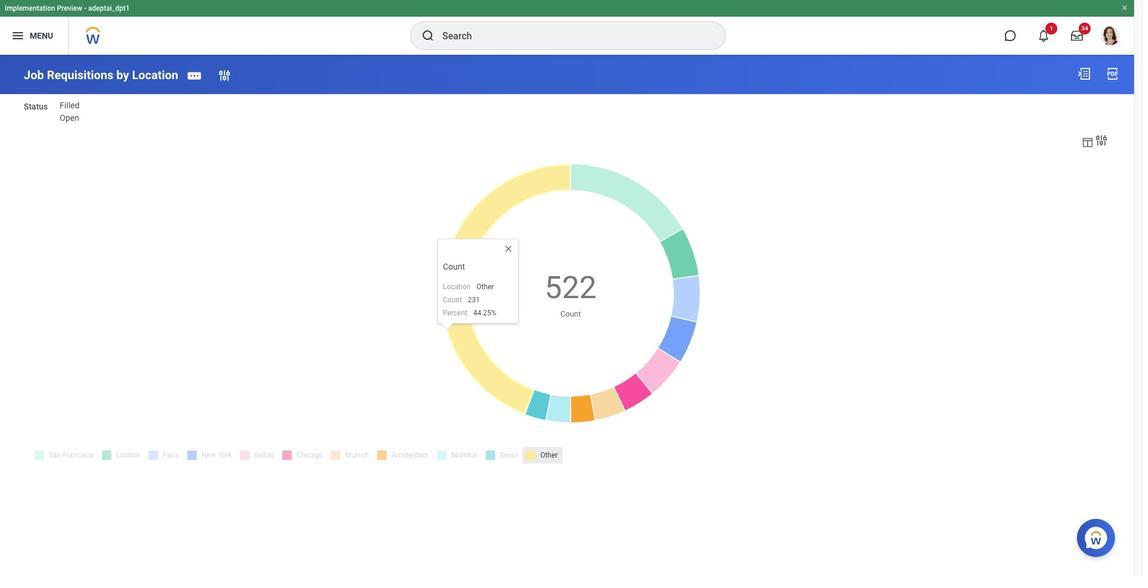 Task type: locate. For each thing, give the bounding box(es) containing it.
0 vertical spatial location
[[132, 68, 178, 82]]

profile logan mcneil image
[[1101, 26, 1120, 48]]

justify image
[[11, 29, 25, 43]]

522 main content
[[0, 55, 1134, 480]]

Search Workday  search field
[[442, 23, 701, 49]]

count down 522 button
[[560, 310, 581, 319]]

0 horizontal spatial location
[[132, 68, 178, 82]]

2 vertical spatial count
[[560, 310, 581, 319]]

job
[[24, 68, 44, 82]]

1 vertical spatial location
[[443, 283, 471, 291]]

export to excel image
[[1077, 67, 1091, 81]]

implementation
[[5, 4, 55, 13]]

count up the location other count 231 percent 44.25%
[[443, 262, 465, 271]]

count up the percent
[[443, 296, 462, 304]]

44.25%
[[473, 309, 496, 317]]

menu button
[[0, 17, 69, 55]]

items selected list
[[60, 101, 100, 123]]

34 button
[[1064, 23, 1091, 49]]

status
[[24, 102, 48, 111]]

location
[[132, 68, 178, 82], [443, 283, 471, 291]]

-
[[84, 4, 86, 13]]

count inside 522 count
[[560, 310, 581, 319]]

522
[[545, 270, 597, 306]]

34
[[1081, 25, 1088, 32]]

0 vertical spatial count
[[443, 262, 465, 271]]

location inside 522 main content
[[132, 68, 178, 82]]

count
[[443, 262, 465, 271], [443, 296, 462, 304], [560, 310, 581, 319]]

1 horizontal spatial location
[[443, 283, 471, 291]]

other
[[477, 283, 494, 291]]

configure and view chart data image
[[1094, 133, 1109, 147]]

by
[[116, 68, 129, 82]]

notifications large image
[[1038, 30, 1050, 42]]

location up the 231
[[443, 283, 471, 291]]

count tooltip
[[438, 239, 519, 336]]

1 vertical spatial count
[[443, 296, 462, 304]]

implementation preview -   adeptai_dpt1
[[5, 4, 130, 13]]

open element
[[60, 113, 79, 123]]

search image
[[421, 29, 435, 43]]

change selection image
[[217, 68, 231, 83]]

open
[[60, 113, 79, 123]]

menu
[[30, 31, 53, 40]]

adeptai_dpt1
[[88, 4, 130, 13]]

location inside the location other count 231 percent 44.25%
[[443, 283, 471, 291]]

location right by
[[132, 68, 178, 82]]

job requisitions by location - table image
[[1081, 136, 1094, 149]]

close environment banner image
[[1121, 4, 1128, 11]]

filled element
[[60, 101, 80, 110]]

requisitions
[[47, 68, 113, 82]]



Task type: vqa. For each thing, say whether or not it's contained in the screenshot.
THE 'WAYS'
no



Task type: describe. For each thing, give the bounding box(es) containing it.
view printable version (pdf) image
[[1106, 67, 1120, 81]]

job requisitions by location link
[[24, 68, 178, 82]]

menu banner
[[0, 0, 1134, 55]]

1 button
[[1031, 23, 1057, 49]]

percent
[[443, 309, 467, 317]]

preview
[[57, 4, 82, 13]]

522 count
[[545, 270, 597, 319]]

1
[[1050, 25, 1053, 32]]

filled
[[60, 101, 80, 110]]

522 button
[[545, 267, 599, 309]]

location other count 231 percent 44.25%
[[443, 283, 496, 317]]

job requisitions by location
[[24, 68, 178, 82]]

count inside the location other count 231 percent 44.25%
[[443, 296, 462, 304]]

close image
[[504, 244, 513, 254]]

231
[[468, 296, 480, 304]]

inbox large image
[[1071, 30, 1083, 42]]



